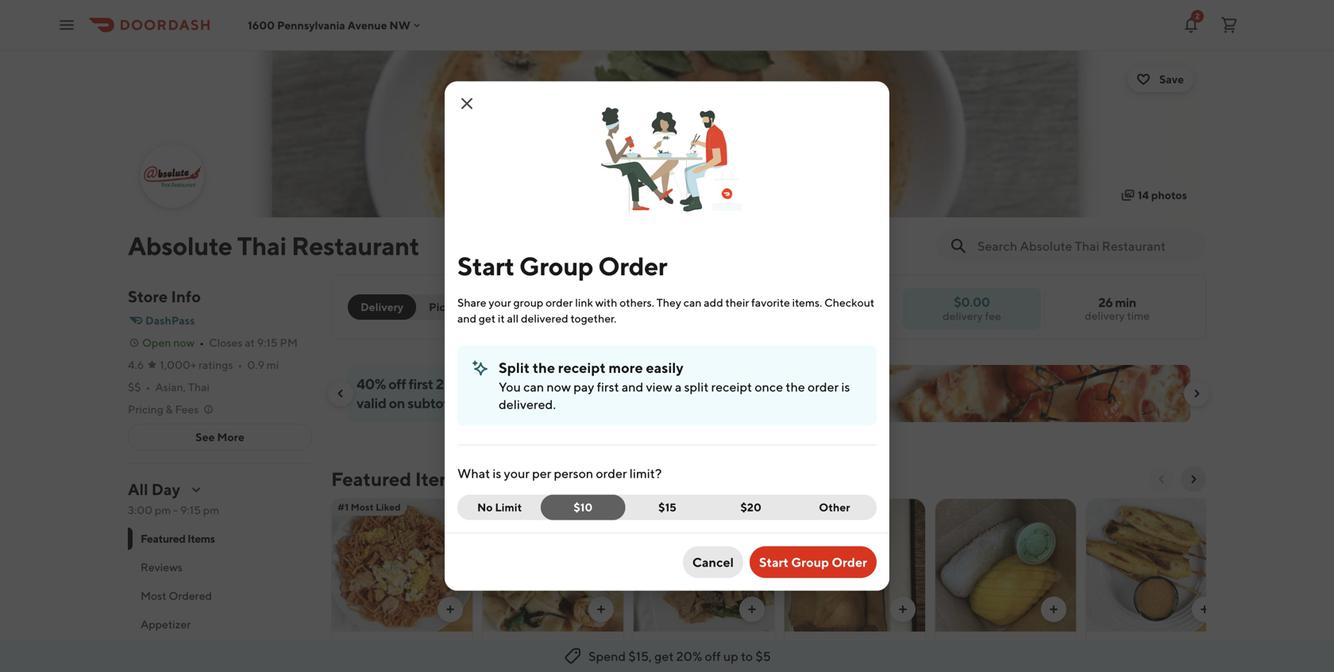 Task type: locate. For each thing, give the bounding box(es) containing it.
(13)
[[574, 657, 592, 671]]

$$
[[128, 381, 141, 394]]

all
[[507, 312, 519, 325]]

0 horizontal spatial up
[[489, 376, 506, 393]]

split
[[684, 380, 709, 395]]

0 horizontal spatial to
[[508, 376, 521, 393]]

1 vertical spatial with
[[570, 376, 597, 393]]

0 horizontal spatial and
[[458, 312, 477, 325]]

1 horizontal spatial previous button of carousel image
[[1156, 473, 1169, 486]]

1 horizontal spatial $15
[[659, 501, 677, 514]]

1 horizontal spatial 2
[[1196, 12, 1200, 21]]

receipt right split
[[712, 380, 752, 395]]

1 vertical spatial featured
[[141, 533, 186, 546]]

spend $15, get 20% off up to $5
[[589, 649, 771, 665]]

delivery inside "26 min delivery time"
[[1085, 309, 1125, 323]]

can inside split the receipt more easily you can now pay first and view a split receipt once the order is delivered.
[[524, 380, 544, 395]]

open now
[[142, 336, 195, 350]]

to inside 40% off first 2 orders up to $10 off with 40welcome, valid on subtotals $15
[[508, 376, 521, 393]]

3:00
[[128, 504, 153, 517]]

1 pad from the left
[[338, 638, 360, 653]]

add item to cart image for satay image
[[1199, 604, 1212, 616]]

• right '$$'
[[146, 381, 150, 394]]

with inside 40% off first 2 orders up to $10 off with 40welcome, valid on subtotals $15
[[570, 376, 597, 393]]

0 vertical spatial now
[[173, 336, 195, 350]]

1 horizontal spatial and
[[622, 380, 644, 395]]

noodle
[[540, 638, 582, 653]]

0 horizontal spatial get
[[479, 312, 496, 325]]

save
[[1160, 73, 1185, 86]]

1600 pennsylvania avenue nw button
[[248, 18, 423, 32]]

previous button of carousel image left 40%
[[334, 388, 347, 400]]

first inside split the receipt more easily you can now pay first and view a split receipt once the order is delivered.
[[597, 380, 619, 395]]

1 vertical spatial order
[[808, 380, 839, 395]]

can left add
[[684, 296, 702, 309]]

rice
[[1044, 638, 1069, 653]]

group inside button
[[792, 555, 829, 570]]

items
[[415, 468, 464, 491], [187, 533, 215, 546]]

to up the "delivered." at the left
[[508, 376, 521, 393]]

2 horizontal spatial order
[[808, 380, 839, 395]]

absolute thai restaurant
[[128, 231, 420, 261]]

order up others.
[[598, 251, 668, 281]]

all
[[128, 481, 148, 499]]

add item to cart image up spend
[[595, 604, 608, 616]]

0 horizontal spatial start group order
[[458, 251, 668, 281]]

and
[[458, 312, 477, 325], [622, 380, 644, 395], [984, 638, 1005, 653]]

1 horizontal spatial featured items
[[331, 468, 464, 491]]

featured up reviews
[[141, 533, 186, 546]]

1 horizontal spatial order
[[598, 251, 668, 281]]

• left 0.9
[[238, 359, 243, 372]]

1 horizontal spatial thai
[[237, 231, 287, 261]]

start up share
[[458, 251, 515, 281]]

0 vertical spatial $10
[[524, 376, 547, 393]]

now up 1,000+
[[173, 336, 195, 350]]

1 horizontal spatial $10
[[574, 501, 593, 514]]

off left the pay
[[550, 376, 567, 393]]

featured
[[331, 468, 412, 491], [141, 533, 186, 546]]

$20
[[741, 501, 762, 514]]

2 liked from the left
[[528, 502, 554, 513]]

featured items up "#1 most liked"
[[331, 468, 464, 491]]

14 photos button
[[1113, 183, 1197, 208]]

add item to cart image up rice
[[1048, 604, 1061, 616]]

1 vertical spatial $10
[[574, 501, 593, 514]]

0 horizontal spatial pad
[[338, 638, 360, 653]]

liked right limit
[[528, 502, 554, 513]]

once
[[755, 380, 783, 395]]

order
[[546, 296, 573, 309], [808, 380, 839, 395], [596, 466, 627, 481]]

pad for pad see ew
[[640, 638, 662, 653]]

0 vertical spatial is
[[842, 380, 850, 395]]

spring
[[791, 638, 828, 653]]

1 horizontal spatial off
[[550, 376, 567, 393]]

0 horizontal spatial thai
[[188, 381, 210, 394]]

others.
[[620, 296, 655, 309]]

0 vertical spatial your
[[489, 296, 511, 309]]

9:15 right "-"
[[180, 504, 201, 517]]

pm
[[155, 504, 171, 517], [203, 504, 219, 517]]

3 add item to cart image from the left
[[897, 604, 910, 616]]

start group order button
[[750, 547, 877, 579]]

get inside share your group order link with others. they can add their favorite items. checkout and get it all delivered together.
[[479, 312, 496, 325]]

1 horizontal spatial pad
[[640, 638, 662, 653]]

0 vertical spatial order
[[546, 296, 573, 309]]

mango and sticky rice image
[[936, 499, 1076, 632]]

0 vertical spatial 2
[[1196, 12, 1200, 21]]

No Limit button
[[458, 495, 552, 521]]

off
[[389, 376, 406, 393], [550, 376, 567, 393], [705, 649, 721, 665]]

thai for absolute
[[237, 231, 287, 261]]

see left ew
[[665, 638, 686, 653]]

1 horizontal spatial 9:15
[[257, 336, 278, 350]]

0 vertical spatial items
[[415, 468, 464, 491]]

0 horizontal spatial $15
[[468, 395, 490, 412]]

off left (9)
[[705, 649, 721, 665]]

1 vertical spatial 2
[[436, 376, 444, 393]]

$10 inside 40% off first 2 orders up to $10 off with 40welcome, valid on subtotals $15
[[524, 376, 547, 393]]

1 horizontal spatial the
[[786, 380, 805, 395]]

order right once
[[808, 380, 839, 395]]

is right once
[[842, 380, 850, 395]]

their
[[726, 296, 749, 309]]

0 vertical spatial order
[[598, 251, 668, 281]]

mango and sticky rice button
[[935, 499, 1077, 673]]

reviews button
[[128, 554, 312, 582]]

select promotional banner element
[[721, 423, 817, 451]]

0 vertical spatial group
[[519, 251, 594, 281]]

add
[[704, 296, 724, 309]]

first right the pay
[[597, 380, 619, 395]]

1 add item to cart image from the left
[[444, 604, 457, 616]]

0 vertical spatial start group order
[[458, 251, 668, 281]]

up right orders
[[489, 376, 506, 393]]

most right "#1"
[[351, 502, 374, 513]]

next button of carousel image
[[1188, 473, 1200, 486]]

appetizer button
[[128, 611, 312, 640]]

satay button
[[1086, 499, 1228, 673]]

#1 most liked
[[338, 502, 401, 513]]

0 vertical spatial with
[[596, 296, 618, 309]]

0 horizontal spatial 2
[[436, 376, 444, 393]]

Pickup radio
[[407, 295, 478, 320]]

0 horizontal spatial liked
[[376, 502, 401, 513]]

1 horizontal spatial start group order
[[759, 555, 868, 570]]

with
[[596, 296, 618, 309], [570, 376, 597, 393]]

your up it on the left top of the page
[[489, 296, 511, 309]]

$0.00
[[954, 295, 990, 310]]

2 vertical spatial order
[[832, 555, 868, 570]]

see inside button
[[196, 431, 215, 444]]

• down pad see ew
[[680, 657, 685, 671]]

pad for pad thai
[[338, 638, 360, 653]]

what
[[458, 466, 490, 481]]

pad
[[338, 638, 360, 653], [640, 638, 662, 653]]

you
[[499, 380, 521, 395]]

and down "more"
[[622, 380, 644, 395]]

1 add item to cart image from the left
[[595, 604, 608, 616]]

0 vertical spatial see
[[196, 431, 215, 444]]

0 horizontal spatial items
[[187, 533, 215, 546]]

0 horizontal spatial order
[[546, 296, 573, 309]]

1,000+
[[160, 359, 196, 372]]

person
[[554, 466, 594, 481]]

add item to cart image for mango and sticky rice image
[[1048, 604, 1061, 616]]

spring rolls button
[[784, 499, 926, 673]]

1 vertical spatial $15
[[659, 501, 677, 514]]

2 left 0 items, open order cart icon
[[1196, 12, 1200, 21]]

the right once
[[786, 380, 805, 395]]

0 vertical spatial 9:15
[[257, 336, 278, 350]]

most right #2
[[504, 502, 526, 513]]

Delivery radio
[[348, 295, 416, 320]]

start inside button
[[759, 555, 789, 570]]

0 horizontal spatial can
[[524, 380, 544, 395]]

get left it on the left top of the page
[[479, 312, 496, 325]]

checkout
[[825, 296, 875, 309]]

share your group order link with others. they can add their favorite items. checkout and get it all delivered together.
[[458, 296, 875, 325]]

0 horizontal spatial now
[[173, 336, 195, 350]]

2 add item to cart image from the left
[[1048, 604, 1061, 616]]

to left $5
[[741, 649, 753, 665]]

featured up "#1 most liked"
[[331, 468, 412, 491]]

group order button
[[491, 295, 576, 320]]

2 horizontal spatial and
[[984, 638, 1005, 653]]

0 vertical spatial receipt
[[558, 359, 606, 377]]

up right the 77%
[[724, 649, 739, 665]]

1 horizontal spatial up
[[724, 649, 739, 665]]

order down other button
[[832, 555, 868, 570]]

start group order up "link"
[[458, 251, 668, 281]]

with up the together.
[[596, 296, 618, 309]]

0 horizontal spatial is
[[493, 466, 502, 481]]

add item to cart image
[[444, 604, 457, 616], [746, 604, 759, 616], [897, 604, 910, 616], [1199, 604, 1212, 616]]

and down share
[[458, 312, 477, 325]]

0 horizontal spatial delivery
[[943, 310, 983, 323]]

now left the pay
[[547, 380, 571, 395]]

Other button
[[793, 495, 877, 521]]

77% (9)
[[702, 657, 739, 671]]

a
[[675, 380, 682, 395]]

1600 pennsylvania avenue nw
[[248, 18, 411, 32]]

$15 down orders
[[468, 395, 490, 412]]

1 horizontal spatial most
[[351, 502, 374, 513]]

dashpass
[[145, 314, 195, 327]]

most for #2
[[504, 502, 526, 513]]

$15 down the limit?
[[659, 501, 677, 514]]

2 horizontal spatial thai
[[363, 638, 387, 653]]

with left "more"
[[570, 376, 597, 393]]

1 vertical spatial previous button of carousel image
[[1156, 473, 1169, 486]]

0 horizontal spatial $10
[[524, 376, 547, 393]]

featured items down "-"
[[141, 533, 215, 546]]

$15,
[[629, 649, 652, 665]]

get
[[479, 312, 496, 325], [655, 649, 674, 665]]

get right $15,
[[655, 649, 674, 665]]

1 horizontal spatial now
[[547, 380, 571, 395]]

2 add item to cart image from the left
[[746, 604, 759, 616]]

0 vertical spatial to
[[508, 376, 521, 393]]

1 horizontal spatial to
[[741, 649, 753, 665]]

0 horizontal spatial 9:15
[[180, 504, 201, 517]]

1 horizontal spatial receipt
[[712, 380, 752, 395]]

26
[[1099, 295, 1113, 310]]

$15
[[468, 395, 490, 412], [659, 501, 677, 514]]

up inside 40% off first 2 orders up to $10 off with 40welcome, valid on subtotals $15
[[489, 376, 506, 393]]

add item to cart image inside mango and sticky rice button
[[1048, 604, 1061, 616]]

sticky
[[1007, 638, 1042, 653]]

2 up the subtotals
[[436, 376, 444, 393]]

$10 inside $10 button
[[574, 501, 593, 514]]

start group order down other button
[[759, 555, 868, 570]]

what is your per person order limit?
[[458, 466, 662, 481]]

$$ • asian, thai
[[128, 381, 210, 394]]

0 horizontal spatial pm
[[155, 504, 171, 517]]

1 horizontal spatial can
[[684, 296, 702, 309]]

0.9
[[247, 359, 265, 372]]

pm right "-"
[[203, 504, 219, 517]]

$10 up the "delivered." at the left
[[524, 376, 547, 393]]

most for #1
[[351, 502, 374, 513]]

the right split
[[533, 359, 555, 377]]

$10 down person
[[574, 501, 593, 514]]

2
[[1196, 12, 1200, 21], [436, 376, 444, 393]]

see left the more
[[196, 431, 215, 444]]

thai
[[237, 231, 287, 261], [188, 381, 210, 394], [363, 638, 387, 653]]

1 horizontal spatial start
[[759, 555, 789, 570]]

pad thai
[[338, 638, 387, 653]]

order left "link"
[[536, 301, 567, 314]]

0 vertical spatial the
[[533, 359, 555, 377]]

delivered
[[521, 312, 569, 325]]

appetizer
[[141, 618, 191, 632]]

pricing & fees button
[[128, 402, 215, 418]]

previous button of carousel image left next button of carousel image
[[1156, 473, 1169, 486]]

pad see ew image
[[634, 499, 775, 632]]

9:15 right at on the left
[[257, 336, 278, 350]]

1 vertical spatial and
[[622, 380, 644, 395]]

1 horizontal spatial first
[[597, 380, 619, 395]]

pickup
[[429, 301, 465, 314]]

0 horizontal spatial order
[[536, 301, 567, 314]]

satay
[[1093, 638, 1124, 653]]

absolute thai restaurant image
[[128, 51, 1207, 218], [142, 146, 203, 207]]

can up the "delivered." at the left
[[524, 380, 544, 395]]

your left per
[[504, 466, 530, 481]]

most down reviews
[[141, 590, 166, 603]]

$18.00
[[640, 657, 677, 671]]

add item to cart image
[[595, 604, 608, 616], [1048, 604, 1061, 616]]

1 horizontal spatial featured
[[331, 468, 412, 491]]

order up delivered on the top of page
[[546, 296, 573, 309]]

see
[[196, 431, 215, 444], [665, 638, 686, 653]]

items inside heading
[[415, 468, 464, 491]]

1 horizontal spatial add item to cart image
[[1048, 604, 1061, 616]]

0 vertical spatial featured items
[[331, 468, 464, 491]]

1 vertical spatial get
[[655, 649, 674, 665]]

2 vertical spatial thai
[[363, 638, 387, 653]]

1 vertical spatial is
[[493, 466, 502, 481]]

and left "sticky"
[[984, 638, 1005, 653]]

1 vertical spatial can
[[524, 380, 544, 395]]

1 vertical spatial group
[[500, 301, 533, 314]]

$10
[[524, 376, 547, 393], [574, 501, 593, 514]]

add item to cart image for the spring rolls image
[[897, 604, 910, 616]]

previous button of carousel image
[[334, 388, 347, 400], [1156, 473, 1169, 486]]

delivery left the fee
[[943, 310, 983, 323]]

$15 button
[[616, 495, 710, 521]]

1 vertical spatial your
[[504, 466, 530, 481]]

1 horizontal spatial see
[[665, 638, 686, 653]]

start group order
[[458, 251, 668, 281], [759, 555, 868, 570]]

76%
[[551, 657, 572, 671]]

add item to cart image for drunken noodle image
[[595, 604, 608, 616]]

0 items, open order cart image
[[1220, 15, 1239, 35]]

split
[[499, 359, 530, 377]]

1 liked from the left
[[376, 502, 401, 513]]

4 add item to cart image from the left
[[1199, 604, 1212, 616]]

77%
[[702, 657, 723, 671]]

first inside 40% off first 2 orders up to $10 off with 40welcome, valid on subtotals $15
[[409, 376, 433, 393]]

2 vertical spatial and
[[984, 638, 1005, 653]]

first
[[409, 376, 433, 393], [597, 380, 619, 395]]

1 horizontal spatial liked
[[528, 502, 554, 513]]

2 horizontal spatial most
[[504, 502, 526, 513]]

liked down featured items heading
[[376, 502, 401, 513]]

receipt up the pay
[[558, 359, 606, 377]]

up
[[489, 376, 506, 393], [724, 649, 739, 665]]

start down $20 button at the right bottom of the page
[[759, 555, 789, 570]]

40%
[[357, 376, 386, 393]]

Item Search search field
[[978, 238, 1194, 255]]

1 horizontal spatial get
[[655, 649, 674, 665]]

start group order dialog
[[445, 81, 890, 591]]

2 vertical spatial order
[[596, 466, 627, 481]]

can
[[684, 296, 702, 309], [524, 380, 544, 395]]

2 horizontal spatial order
[[832, 555, 868, 570]]

pm left "-"
[[155, 504, 171, 517]]

0 horizontal spatial first
[[409, 376, 433, 393]]

0 horizontal spatial featured
[[141, 533, 186, 546]]

1 vertical spatial up
[[724, 649, 739, 665]]

up for orders
[[489, 376, 506, 393]]

1 horizontal spatial items
[[415, 468, 464, 491]]

what is your per person order limit? option group
[[458, 495, 877, 521]]

rolls
[[830, 638, 858, 653]]

is right what
[[493, 466, 502, 481]]

delivery left "time"
[[1085, 309, 1125, 323]]

order left the limit?
[[596, 466, 627, 481]]

0 horizontal spatial start
[[458, 251, 515, 281]]

1 vertical spatial start group order
[[759, 555, 868, 570]]

group of people ordering together image
[[589, 81, 746, 238]]

drunken noodle image
[[483, 499, 624, 632]]

add item to cart image for pad see ew image
[[746, 604, 759, 616]]

first up the subtotals
[[409, 376, 433, 393]]

per
[[532, 466, 552, 481]]

off up on
[[389, 376, 406, 393]]

order methods option group
[[348, 295, 478, 320]]

0 horizontal spatial featured items
[[141, 533, 215, 546]]

2 pad from the left
[[640, 638, 662, 653]]



Task type: vqa. For each thing, say whether or not it's contained in the screenshot.
Liked to the left
yes



Task type: describe. For each thing, give the bounding box(es) containing it.
more
[[217, 431, 245, 444]]

info
[[171, 288, 201, 306]]

$15 inside button
[[659, 501, 677, 514]]

see more
[[196, 431, 245, 444]]

link
[[575, 296, 593, 309]]

view
[[646, 380, 673, 395]]

spring rolls
[[791, 638, 858, 653]]

save button
[[1128, 67, 1194, 92]]

spend
[[589, 649, 626, 665]]

limit?
[[630, 466, 662, 481]]

liked for #1 most liked
[[376, 502, 401, 513]]

pad see ew
[[640, 638, 705, 653]]

#2 most liked
[[489, 502, 554, 513]]

to for $5
[[741, 649, 753, 665]]

fee
[[985, 310, 1002, 323]]

1 horizontal spatial order
[[596, 466, 627, 481]]

group
[[514, 296, 544, 309]]

and inside split the receipt more easily you can now pay first and view a split receipt once the order is delivered.
[[622, 380, 644, 395]]

at
[[245, 336, 255, 350]]

pad thai image
[[332, 499, 473, 632]]

0 horizontal spatial off
[[389, 376, 406, 393]]

up for off
[[724, 649, 739, 665]]

0 vertical spatial start
[[458, 251, 515, 281]]

limit
[[495, 501, 522, 514]]

group inside 'button'
[[500, 301, 533, 314]]

can inside share your group order link with others. they can add their favorite items. checkout and get it all delivered together.
[[684, 296, 702, 309]]

cancel
[[693, 555, 734, 570]]

open menu image
[[57, 15, 76, 35]]

featured items heading
[[331, 467, 464, 493]]

group order
[[500, 301, 567, 314]]

asian,
[[155, 381, 186, 394]]

2 inside 40% off first 2 orders up to $10 off with 40welcome, valid on subtotals $15
[[436, 376, 444, 393]]

• up 1,000+ ratings •
[[199, 336, 204, 350]]

0 horizontal spatial the
[[533, 359, 555, 377]]

#2
[[489, 502, 502, 513]]

2 horizontal spatial off
[[705, 649, 721, 665]]

20%
[[677, 649, 703, 665]]

with inside share your group order link with others. they can add their favorite items. checkout and get it all delivered together.
[[596, 296, 618, 309]]

split the receipt more easily you can now pay first and view a split receipt once the order is delivered.
[[499, 359, 850, 412]]

9:15 for pm
[[180, 504, 201, 517]]

pennsylvania
[[277, 18, 345, 32]]

drunken noodle 76% (13)
[[489, 638, 592, 671]]

1 vertical spatial featured items
[[141, 533, 215, 546]]

they
[[657, 296, 682, 309]]

next button of carousel image
[[1191, 388, 1204, 400]]

mi
[[267, 359, 279, 372]]

split the receipt more easily status
[[458, 346, 877, 426]]

$15 inside 40% off first 2 orders up to $10 off with 40welcome, valid on subtotals $15
[[468, 395, 490, 412]]

featured inside heading
[[331, 468, 412, 491]]

$20 button
[[709, 495, 794, 521]]

mango and sticky rice
[[942, 638, 1069, 653]]

valid
[[357, 395, 386, 412]]

fees
[[175, 403, 199, 416]]

• closes at 9:15 pm
[[199, 336, 298, 350]]

1 vertical spatial see
[[665, 638, 686, 653]]

delivered.
[[499, 397, 556, 412]]

3:00 pm - 9:15 pm
[[128, 504, 219, 517]]

pay
[[574, 380, 595, 395]]

-
[[173, 504, 178, 517]]

order inside 'button'
[[536, 301, 567, 314]]

26 min delivery time
[[1085, 295, 1150, 323]]

together.
[[571, 312, 617, 325]]

0.9 mi
[[247, 359, 279, 372]]

0 horizontal spatial receipt
[[558, 359, 606, 377]]

pricing & fees
[[128, 403, 199, 416]]

thai for pad
[[363, 638, 387, 653]]

mango
[[942, 638, 982, 653]]

pricing
[[128, 403, 164, 416]]

all day
[[128, 481, 180, 499]]

favorite
[[752, 296, 790, 309]]

drunken
[[489, 638, 538, 653]]

absolute
[[128, 231, 232, 261]]

and inside share your group order link with others. they can add their favorite items. checkout and get it all delivered together.
[[458, 312, 477, 325]]

pm
[[280, 336, 298, 350]]

$5
[[756, 649, 771, 665]]

1 vertical spatial thai
[[188, 381, 210, 394]]

most inside most ordered "button"
[[141, 590, 166, 603]]

other
[[819, 501, 850, 514]]

1 vertical spatial items
[[187, 533, 215, 546]]

to for $10
[[508, 376, 521, 393]]

share
[[458, 296, 487, 309]]

order inside button
[[832, 555, 868, 570]]

(9)
[[725, 657, 739, 671]]

14 photos
[[1138, 189, 1188, 202]]

your inside share your group order link with others. they can add their favorite items. checkout and get it all delivered together.
[[489, 296, 511, 309]]

spring rolls image
[[785, 499, 926, 632]]

1 pm from the left
[[155, 504, 171, 517]]

add item to cart image for pad thai image
[[444, 604, 457, 616]]

delivery inside $0.00 delivery fee
[[943, 310, 983, 323]]

is inside split the receipt more easily you can now pay first and view a split receipt once the order is delivered.
[[842, 380, 850, 395]]

time
[[1128, 309, 1150, 323]]

40welcome,
[[600, 376, 697, 393]]

most ordered button
[[128, 582, 312, 611]]

nw
[[390, 18, 411, 32]]

cancel button
[[683, 547, 744, 579]]

0 vertical spatial previous button of carousel image
[[334, 388, 347, 400]]

orders
[[446, 376, 486, 393]]

ordered
[[169, 590, 212, 603]]

more
[[609, 359, 643, 377]]

photos
[[1152, 189, 1188, 202]]

avenue
[[348, 18, 387, 32]]

9:15 for pm
[[257, 336, 278, 350]]

day
[[151, 481, 180, 499]]

subtotals
[[408, 395, 466, 412]]

liked for #2 most liked
[[528, 502, 554, 513]]

closes
[[209, 336, 243, 350]]

most ordered
[[141, 590, 212, 603]]

order inside share your group order link with others. they can add their favorite items. checkout and get it all delivered together.
[[546, 296, 573, 309]]

now inside split the receipt more easily you can now pay first and view a split receipt once the order is delivered.
[[547, 380, 571, 395]]

no limit
[[477, 501, 522, 514]]

2 pm from the left
[[203, 504, 219, 517]]

open
[[142, 336, 171, 350]]

#1
[[338, 502, 349, 513]]

notification bell image
[[1182, 15, 1201, 35]]

no
[[477, 501, 493, 514]]

on
[[389, 395, 405, 412]]

14
[[1138, 189, 1149, 202]]

satay image
[[1087, 499, 1227, 632]]

1 vertical spatial the
[[786, 380, 805, 395]]

1 vertical spatial receipt
[[712, 380, 752, 395]]

ratings
[[199, 359, 233, 372]]

close start group order image
[[458, 94, 477, 113]]

and inside button
[[984, 638, 1005, 653]]

store info
[[128, 288, 201, 306]]

&
[[166, 403, 173, 416]]

min
[[1116, 295, 1137, 310]]

$10 button
[[541, 495, 626, 521]]

order inside split the receipt more easily you can now pay first and view a split receipt once the order is delivered.
[[808, 380, 839, 395]]

reviews
[[141, 561, 183, 574]]

4.6
[[128, 359, 144, 372]]

start group order inside start group order button
[[759, 555, 868, 570]]



